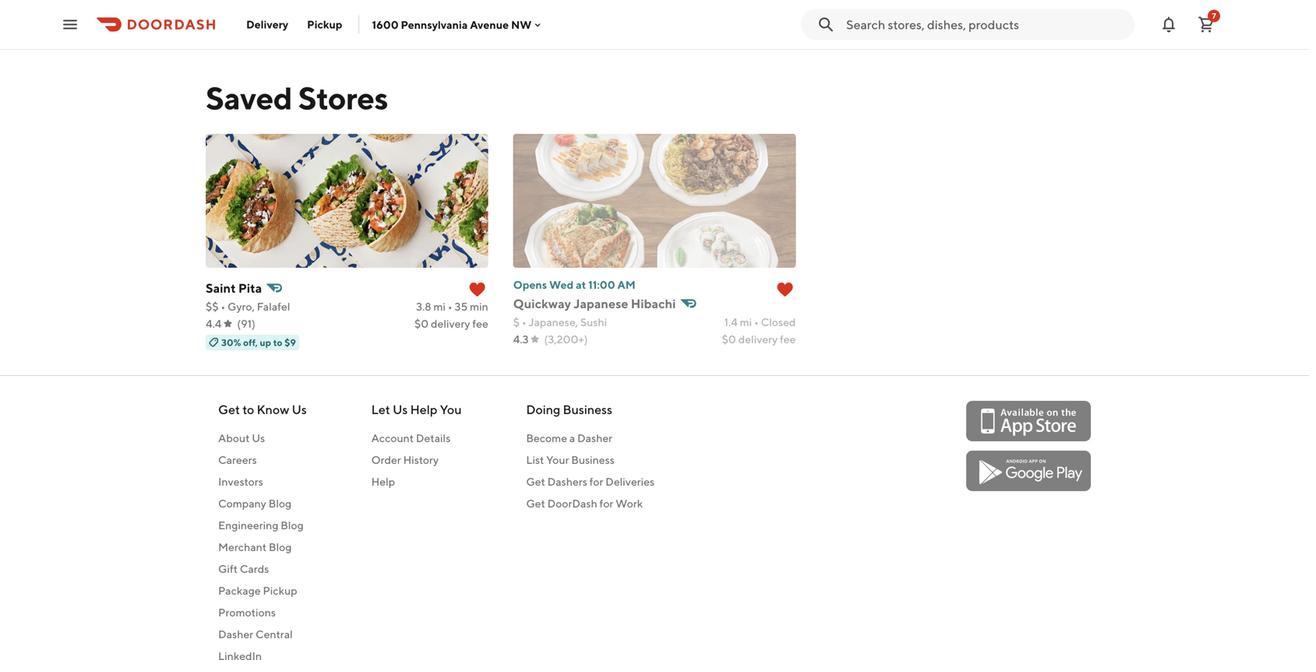 Task type: locate. For each thing, give the bounding box(es) containing it.
us
[[292, 403, 307, 417], [393, 403, 408, 417], [252, 432, 265, 445]]

pickup
[[307, 18, 343, 31], [263, 585, 297, 598]]

0 vertical spatial business
[[563, 403, 613, 417]]

business up become a dasher link
[[563, 403, 613, 417]]

for down list your business link
[[590, 476, 604, 489]]

get left 'doordash'
[[526, 498, 545, 511]]

notification bell image
[[1160, 15, 1179, 34]]

1 vertical spatial get
[[526, 476, 545, 489]]

0 vertical spatial mi
[[434, 300, 446, 313]]

0 vertical spatial delivery
[[431, 318, 470, 330]]

nw
[[511, 18, 532, 31]]

blog down engineering blog link
[[269, 541, 292, 554]]

let
[[371, 403, 390, 417]]

click to remove this store from your saved list image
[[468, 281, 487, 299]]

0 vertical spatial fee
[[473, 318, 488, 330]]

details
[[416, 432, 451, 445]]

us right know
[[292, 403, 307, 417]]

0 horizontal spatial fee
[[473, 318, 488, 330]]

1 horizontal spatial $​0 delivery fee
[[722, 333, 796, 346]]

account details
[[371, 432, 451, 445]]

get doordash for work
[[526, 498, 643, 511]]

mi right 1.4
[[740, 316, 752, 329]]

business
[[563, 403, 613, 417], [571, 454, 615, 467]]

history
[[403, 454, 439, 467]]

30% off, up to $9
[[221, 338, 296, 348]]

pickup right delivery
[[307, 18, 343, 31]]

0 horizontal spatial $​0
[[415, 318, 429, 330]]

doing
[[526, 403, 561, 417]]

gift cards
[[218, 563, 269, 576]]

blog for engineering blog
[[281, 520, 304, 532]]

delivery for (3,200+)
[[739, 333, 778, 346]]

0 vertical spatial for
[[590, 476, 604, 489]]

$​0 delivery fee
[[415, 318, 488, 330], [722, 333, 796, 346]]

4.3
[[513, 333, 529, 346]]

account details link
[[371, 431, 462, 447]]

0 horizontal spatial $​0 delivery fee
[[415, 318, 488, 330]]

company
[[218, 498, 266, 511]]

help down order
[[371, 476, 395, 489]]

1 horizontal spatial help
[[410, 403, 438, 417]]

for for dashers
[[590, 476, 604, 489]]

1 vertical spatial fee
[[780, 333, 796, 346]]

1 horizontal spatial delivery
[[739, 333, 778, 346]]

• right $
[[522, 316, 527, 329]]

0 vertical spatial dasher
[[577, 432, 613, 445]]

pickup inside button
[[307, 18, 343, 31]]

dasher
[[577, 432, 613, 445], [218, 629, 253, 641]]

1 horizontal spatial to
[[273, 338, 283, 348]]

become
[[526, 432, 567, 445]]

investors link
[[218, 475, 307, 490]]

to left know
[[243, 403, 254, 417]]

falafel
[[257, 300, 290, 313]]

pita
[[238, 281, 262, 296]]

1 horizontal spatial mi
[[740, 316, 752, 329]]

1 vertical spatial help
[[371, 476, 395, 489]]

deliveries
[[606, 476, 655, 489]]

2 vertical spatial blog
[[269, 541, 292, 554]]

open menu image
[[61, 15, 80, 34]]

stores
[[298, 80, 388, 117]]

2 horizontal spatial us
[[393, 403, 408, 417]]

careers
[[218, 454, 257, 467]]

1.4 mi • closed
[[725, 316, 796, 329]]

7 button
[[1191, 9, 1222, 40]]

doordash
[[548, 498, 598, 511]]

0 vertical spatial $​0
[[415, 318, 429, 330]]

your
[[546, 454, 569, 467]]

get inside "link"
[[526, 498, 545, 511]]

company blog link
[[218, 497, 307, 512]]

to left $9
[[273, 338, 283, 348]]

35
[[455, 300, 468, 313]]

us right let
[[393, 403, 408, 417]]

$​0 down 1.4
[[722, 333, 736, 346]]

delivery down '1.4 mi • closed' on the right top of the page
[[739, 333, 778, 346]]

know
[[257, 403, 289, 417]]

saint pita
[[206, 281, 262, 296]]

pennsylvania
[[401, 18, 468, 31]]

about us
[[218, 432, 265, 445]]

0 vertical spatial get
[[218, 403, 240, 417]]

$$
[[206, 300, 219, 313]]

0 vertical spatial pickup
[[307, 18, 343, 31]]

us for let us help you
[[393, 403, 408, 417]]

1 vertical spatial for
[[600, 498, 614, 511]]

quickway japanese hibachi
[[513, 297, 676, 311]]

$​0
[[415, 318, 429, 330], [722, 333, 736, 346]]

package pickup
[[218, 585, 297, 598]]

0 vertical spatial $​0 delivery fee
[[415, 318, 488, 330]]

dasher up list your business link
[[577, 432, 613, 445]]

fee for (91)
[[473, 318, 488, 330]]

0 horizontal spatial to
[[243, 403, 254, 417]]

us up careers link
[[252, 432, 265, 445]]

3.8
[[416, 300, 431, 313]]

1 vertical spatial dasher
[[218, 629, 253, 641]]

blog down investors link
[[269, 498, 292, 511]]

4.4
[[206, 318, 222, 330]]

1 vertical spatial to
[[243, 403, 254, 417]]

promotions
[[218, 607, 276, 620]]

0 horizontal spatial us
[[252, 432, 265, 445]]

0 vertical spatial blog
[[269, 498, 292, 511]]

let us help you
[[371, 403, 462, 417]]

hibachi
[[631, 297, 676, 311]]

at
[[576, 279, 586, 292]]

order
[[371, 454, 401, 467]]

0 horizontal spatial delivery
[[431, 318, 470, 330]]

1 horizontal spatial pickup
[[307, 18, 343, 31]]

promotions link
[[218, 606, 307, 621]]

for left work
[[600, 498, 614, 511]]

$​0 delivery fee for (91)
[[415, 318, 488, 330]]

1 vertical spatial delivery
[[739, 333, 778, 346]]

fee down min
[[473, 318, 488, 330]]

• left closed
[[754, 316, 759, 329]]

1.4
[[725, 316, 738, 329]]

for
[[590, 476, 604, 489], [600, 498, 614, 511]]

2 vertical spatial get
[[526, 498, 545, 511]]

to
[[273, 338, 283, 348], [243, 403, 254, 417]]

3.8 mi • 35 min
[[416, 300, 488, 313]]

$​0 down 3.8
[[415, 318, 429, 330]]

1 vertical spatial mi
[[740, 316, 752, 329]]

mi right 3.8
[[434, 300, 446, 313]]

wed
[[549, 279, 574, 292]]

1 horizontal spatial fee
[[780, 333, 796, 346]]

delivery down 3.8 mi • 35 min
[[431, 318, 470, 330]]

mi
[[434, 300, 446, 313], [740, 316, 752, 329]]

30%
[[221, 338, 241, 348]]

avenue
[[470, 18, 509, 31]]

1600
[[372, 18, 399, 31]]

delivery
[[431, 318, 470, 330], [739, 333, 778, 346]]

blog for company blog
[[269, 498, 292, 511]]

blog for merchant blog
[[269, 541, 292, 554]]

business down become a dasher link
[[571, 454, 615, 467]]

mi for 3.8
[[434, 300, 446, 313]]

pickup down "gift cards" link
[[263, 585, 297, 598]]

$​0 delivery fee for (3,200+)
[[722, 333, 796, 346]]

5 items, open order cart image
[[1197, 15, 1216, 34]]

dasher down promotions at the bottom
[[218, 629, 253, 641]]

$​0 delivery fee down '1.4 mi • closed' on the right top of the page
[[722, 333, 796, 346]]

0 horizontal spatial mi
[[434, 300, 446, 313]]

gyro,
[[228, 300, 255, 313]]

get down list
[[526, 476, 545, 489]]

merchant
[[218, 541, 267, 554]]

sushi
[[580, 316, 607, 329]]

fee down closed
[[780, 333, 796, 346]]

1 vertical spatial $​0
[[722, 333, 736, 346]]

become a dasher
[[526, 432, 613, 445]]

1 vertical spatial pickup
[[263, 585, 297, 598]]

blog down company blog link
[[281, 520, 304, 532]]

Store search: begin typing to search for stores available on DoorDash text field
[[846, 16, 1126, 33]]

help left you
[[410, 403, 438, 417]]

1 vertical spatial blog
[[281, 520, 304, 532]]

get for get dashers for deliveries
[[526, 476, 545, 489]]

blog
[[269, 498, 292, 511], [281, 520, 304, 532], [269, 541, 292, 554]]

$​0 delivery fee down 3.8 mi • 35 min
[[415, 318, 488, 330]]

•
[[221, 300, 225, 313], [448, 300, 453, 313], [522, 316, 527, 329], [754, 316, 759, 329]]

1 vertical spatial $​0 delivery fee
[[722, 333, 796, 346]]

get up about
[[218, 403, 240, 417]]

fee for (3,200+)
[[780, 333, 796, 346]]

1 horizontal spatial $​0
[[722, 333, 736, 346]]

mi for 1.4
[[740, 316, 752, 329]]

for inside "link"
[[600, 498, 614, 511]]



Task type: describe. For each thing, give the bounding box(es) containing it.
us for about us
[[252, 432, 265, 445]]

delivery button
[[237, 12, 298, 37]]

1 horizontal spatial us
[[292, 403, 307, 417]]

get for get to know us
[[218, 403, 240, 417]]

• left 35
[[448, 300, 453, 313]]

quickway
[[513, 297, 571, 311]]

$$ • gyro, falafel
[[206, 300, 290, 313]]

click to remove this store from your saved list image
[[776, 281, 795, 299]]

up
[[260, 338, 271, 348]]

gift cards link
[[218, 562, 307, 578]]

$9
[[285, 338, 296, 348]]

$
[[513, 316, 520, 329]]

$​0 for (91)
[[415, 318, 429, 330]]

get dashers for deliveries
[[526, 476, 655, 489]]

list
[[526, 454, 544, 467]]

(3,200+)
[[544, 333, 588, 346]]

company blog
[[218, 498, 292, 511]]

(91)
[[237, 318, 255, 330]]

• right $$ on the left of the page
[[221, 300, 225, 313]]

0 horizontal spatial dasher
[[218, 629, 253, 641]]

get to know us
[[218, 403, 307, 417]]

$​0 for (3,200+)
[[722, 333, 736, 346]]

order history link
[[371, 453, 462, 468]]

cards
[[240, 563, 269, 576]]

gift
[[218, 563, 238, 576]]

become a dasher link
[[526, 431, 655, 447]]

get for get doordash for work
[[526, 498, 545, 511]]

0 horizontal spatial pickup
[[263, 585, 297, 598]]

0 vertical spatial to
[[273, 338, 283, 348]]

merchant blog link
[[218, 540, 307, 556]]

engineering blog
[[218, 520, 304, 532]]

7
[[1212, 11, 1216, 20]]

order history
[[371, 454, 439, 467]]

engineering blog link
[[218, 518, 307, 534]]

dashers
[[548, 476, 587, 489]]

for for doordash
[[600, 498, 614, 511]]

japanese,
[[529, 316, 578, 329]]

get dashers for deliveries link
[[526, 475, 655, 490]]

saved
[[206, 80, 292, 117]]

japanese
[[574, 297, 629, 311]]

0 horizontal spatial help
[[371, 476, 395, 489]]

list your business link
[[526, 453, 655, 468]]

$ • japanese, sushi
[[513, 316, 607, 329]]

11:00
[[588, 279, 615, 292]]

pickup button
[[298, 12, 352, 37]]

you
[[440, 403, 462, 417]]

opens wed at 11:00 am
[[513, 279, 636, 292]]

about
[[218, 432, 250, 445]]

1 vertical spatial business
[[571, 454, 615, 467]]

investors
[[218, 476, 263, 489]]

1600 pennsylvania avenue nw
[[372, 18, 532, 31]]

account
[[371, 432, 414, 445]]

merchant blog
[[218, 541, 292, 554]]

careers link
[[218, 453, 307, 468]]

off,
[[243, 338, 258, 348]]

engineering
[[218, 520, 279, 532]]

about us link
[[218, 431, 307, 447]]

get doordash for work link
[[526, 497, 655, 512]]

am
[[618, 279, 636, 292]]

doing business
[[526, 403, 613, 417]]

list your business
[[526, 454, 615, 467]]

opens
[[513, 279, 547, 292]]

1600 pennsylvania avenue nw button
[[372, 18, 544, 31]]

dasher central
[[218, 629, 293, 641]]

help link
[[371, 475, 462, 490]]

saved stores
[[206, 80, 388, 117]]

1 horizontal spatial dasher
[[577, 432, 613, 445]]

work
[[616, 498, 643, 511]]

package
[[218, 585, 261, 598]]

0 vertical spatial help
[[410, 403, 438, 417]]

package pickup link
[[218, 584, 307, 599]]

dasher central link
[[218, 627, 307, 643]]

central
[[256, 629, 293, 641]]

delivery for (91)
[[431, 318, 470, 330]]



Task type: vqa. For each thing, say whether or not it's contained in the screenshot.
Place
no



